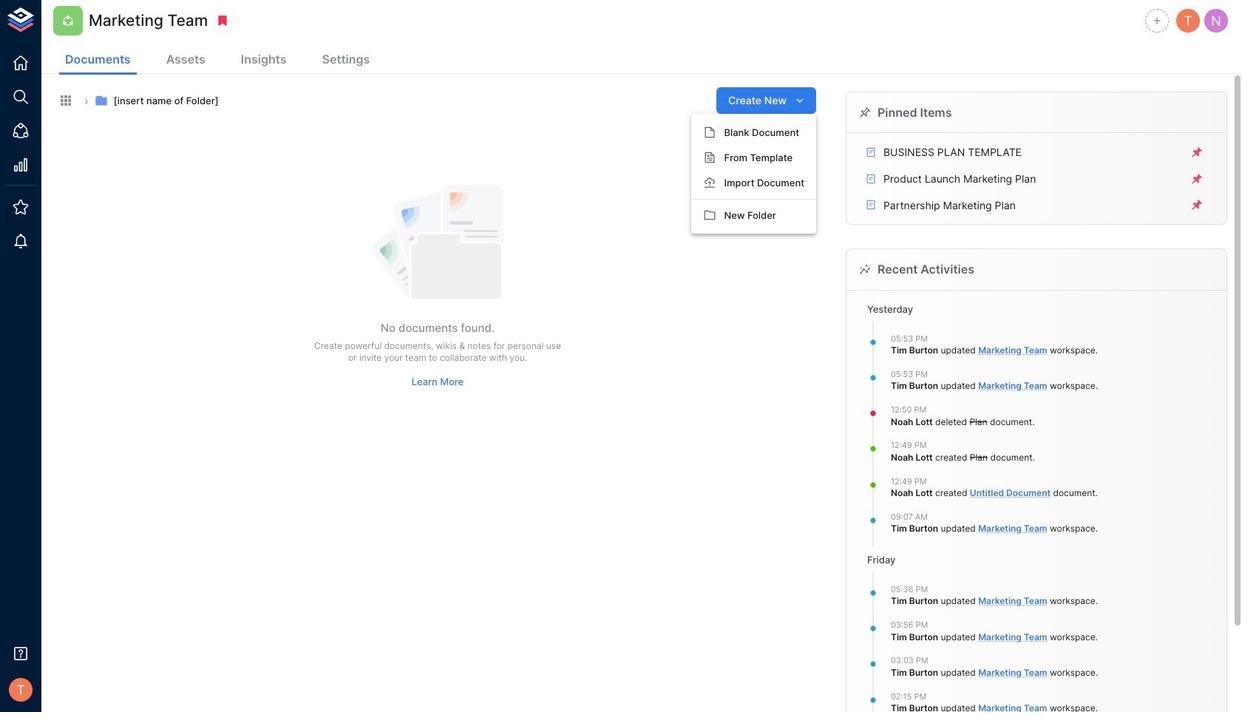 Task type: locate. For each thing, give the bounding box(es) containing it.
unpin image
[[1191, 146, 1204, 159], [1191, 172, 1204, 185], [1191, 198, 1204, 212]]

2 vertical spatial unpin image
[[1191, 198, 1204, 212]]

remove bookmark image
[[216, 14, 230, 27]]

1 unpin image from the top
[[1191, 146, 1204, 159]]

1 vertical spatial unpin image
[[1191, 172, 1204, 185]]

0 vertical spatial unpin image
[[1191, 146, 1204, 159]]



Task type: describe. For each thing, give the bounding box(es) containing it.
2 unpin image from the top
[[1191, 172, 1204, 185]]

3 unpin image from the top
[[1191, 198, 1204, 212]]



Task type: vqa. For each thing, say whether or not it's contained in the screenshot.
the Favorite icon
no



